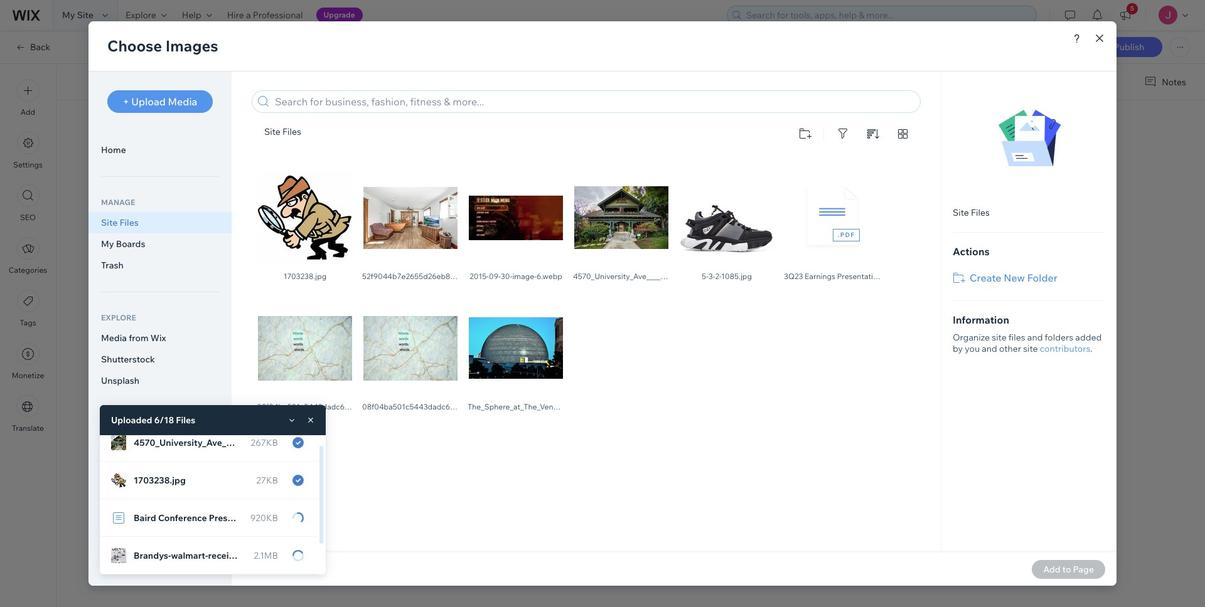 Task type: locate. For each thing, give the bounding box(es) containing it.
test
[[418, 411, 433, 426], [436, 411, 451, 426], [455, 411, 469, 426]]

Add a Catchy Title text field
[[398, 116, 849, 139]]

testx
[[473, 411, 493, 426]]

2 horizontal spatial test
[[455, 411, 469, 426]]

explore
[[125, 9, 156, 21]]

menu containing add
[[0, 72, 56, 441]]

preview button
[[1045, 42, 1077, 53]]

hire
[[227, 9, 244, 21]]

grid button
[[599, 196, 657, 214]]

paragraph
[[407, 75, 450, 87]]

manage media button
[[511, 196, 593, 214]]

publish button
[[1096, 37, 1163, 57]]

3 test from the left
[[455, 411, 469, 426]]

Search for tools, apps, help & more... field
[[743, 6, 1033, 24]]

settings button
[[13, 132, 43, 170]]

monetize
[[12, 371, 44, 380]]

categories button
[[9, 237, 47, 275]]

notes
[[1162, 76, 1187, 88]]

categories
[[9, 266, 47, 275]]

manage media
[[530, 200, 591, 211]]

settings
[[13, 160, 43, 170]]

1 horizontal spatial test
[[436, 411, 451, 426]]

upgrade button
[[316, 8, 363, 23]]

add button
[[17, 79, 39, 117]]

1 test from the left
[[418, 411, 433, 426]]

manage
[[530, 200, 563, 211]]

menu
[[0, 72, 56, 441]]

2 test from the left
[[436, 411, 451, 426]]

professional
[[253, 9, 303, 21]]

add
[[21, 107, 35, 117]]

test
[[398, 411, 415, 426]]

0 horizontal spatial test
[[418, 411, 433, 426]]

upgrade
[[324, 10, 355, 19]]

back
[[30, 41, 50, 53]]



Task type: vqa. For each thing, say whether or not it's contained in the screenshot.
the Email settings
no



Task type: describe. For each thing, give the bounding box(es) containing it.
my site
[[62, 9, 93, 21]]

tags button
[[17, 290, 39, 328]]

back button
[[15, 41, 50, 53]]

tags
[[20, 318, 36, 328]]

hire a professional
[[227, 9, 303, 21]]

seo button
[[17, 185, 39, 222]]

translate
[[12, 424, 44, 433]]

publish
[[1114, 41, 1145, 53]]

a
[[246, 9, 251, 21]]

preview
[[1045, 42, 1077, 53]]

monetize button
[[12, 343, 44, 380]]

seo
[[20, 213, 36, 222]]

paragraph button
[[405, 72, 462, 90]]

grid
[[622, 200, 640, 211]]

test test test test testx
[[398, 411, 493, 426]]

help
[[182, 9, 201, 21]]

my
[[62, 9, 75, 21]]

5 button
[[1112, 0, 1139, 30]]

site
[[77, 9, 93, 21]]

notes button
[[1140, 73, 1190, 90]]

translate button
[[12, 396, 44, 433]]

hire a professional link
[[220, 0, 310, 30]]

5
[[1131, 4, 1134, 13]]

media
[[565, 200, 591, 211]]

help button
[[174, 0, 220, 30]]



